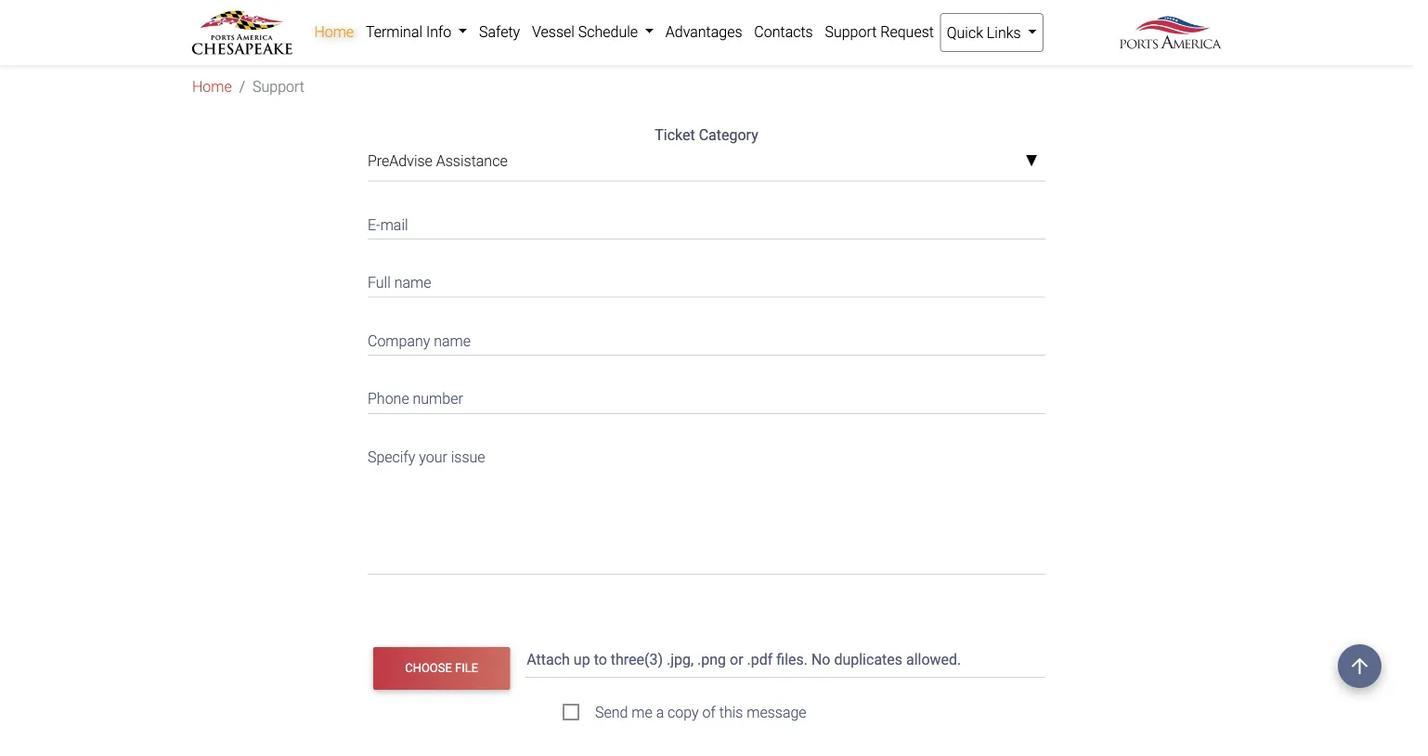 Task type: locate. For each thing, give the bounding box(es) containing it.
name right full
[[395, 274, 431, 292]]

category
[[699, 126, 759, 144]]

info
[[426, 23, 452, 40]]

name
[[395, 274, 431, 292], [434, 332, 471, 350]]

0 horizontal spatial support
[[253, 78, 305, 96]]

0 vertical spatial home link
[[308, 13, 360, 50]]

send
[[595, 704, 628, 722]]

0 horizontal spatial home
[[192, 78, 232, 96]]

1 vertical spatial home
[[192, 78, 232, 96]]

terminal
[[366, 23, 423, 40]]

1 vertical spatial home link
[[192, 76, 232, 98]]

support for support
[[253, 78, 305, 96]]

of
[[703, 704, 716, 722]]

home link
[[308, 13, 360, 50], [192, 76, 232, 98]]

terminal info
[[366, 23, 455, 40]]

full name
[[368, 274, 431, 292]]

0 vertical spatial home
[[314, 23, 354, 40]]

Full name text field
[[368, 262, 1046, 298]]

support inside 'support request' link
[[825, 23, 877, 40]]

vessel schedule
[[532, 23, 642, 40]]

safety
[[479, 23, 520, 40]]

1 horizontal spatial name
[[434, 332, 471, 350]]

safety link
[[473, 13, 526, 50]]

message
[[747, 704, 807, 722]]

home
[[314, 23, 354, 40], [192, 78, 232, 96]]

name for full name
[[395, 274, 431, 292]]

contacts link
[[749, 13, 819, 50]]

ticket category
[[655, 126, 759, 144]]

home for the topmost home link
[[314, 23, 354, 40]]

quick links link
[[940, 13, 1044, 52]]

1 vertical spatial name
[[434, 332, 471, 350]]

specify
[[368, 448, 416, 466]]

1 horizontal spatial home
[[314, 23, 354, 40]]

0 vertical spatial name
[[395, 274, 431, 292]]

home for the bottommost home link
[[192, 78, 232, 96]]

name for company name
[[434, 332, 471, 350]]

a
[[656, 704, 664, 722]]

0 horizontal spatial home link
[[192, 76, 232, 98]]

name right company at the top of the page
[[434, 332, 471, 350]]

Attach up to three(3) .jpg, .png or .pdf files. No duplicates allowed. text field
[[525, 642, 1050, 678]]

specify your issue
[[368, 448, 485, 466]]

Company name text field
[[368, 320, 1046, 356]]

0 vertical spatial support
[[825, 23, 877, 40]]

schedule
[[578, 23, 638, 40]]

▼
[[1026, 154, 1038, 169]]

1 horizontal spatial home link
[[308, 13, 360, 50]]

1 vertical spatial support
[[253, 78, 305, 96]]

e-
[[368, 216, 381, 233]]

send me a copy of this message
[[595, 704, 807, 722]]

advantages
[[666, 23, 743, 40]]

links
[[987, 24, 1021, 41]]

1 horizontal spatial support
[[825, 23, 877, 40]]

preadvise
[[368, 152, 433, 170]]

request
[[881, 23, 934, 40]]

support
[[825, 23, 877, 40], [253, 78, 305, 96]]

0 horizontal spatial name
[[395, 274, 431, 292]]

company
[[368, 332, 430, 350]]



Task type: vqa. For each thing, say whether or not it's contained in the screenshot.
Business within the Quick Links element
no



Task type: describe. For each thing, give the bounding box(es) containing it.
ticket
[[655, 126, 696, 144]]

support request
[[825, 23, 934, 40]]

support for support request
[[825, 23, 877, 40]]

file
[[455, 662, 478, 676]]

choose
[[405, 662, 452, 676]]

terminal info link
[[360, 13, 473, 50]]

e-mail
[[368, 216, 408, 233]]

quick links
[[947, 24, 1025, 41]]

full
[[368, 274, 391, 292]]

quick
[[947, 24, 984, 41]]

this
[[720, 704, 743, 722]]

preadvise assistance
[[368, 152, 508, 170]]

support request link
[[819, 13, 940, 50]]

your
[[419, 448, 448, 466]]

Phone number text field
[[368, 378, 1046, 414]]

E-mail email field
[[368, 204, 1046, 240]]

vessel schedule link
[[526, 13, 660, 50]]

choose file
[[405, 662, 478, 676]]

contacts
[[755, 23, 813, 40]]

vessel
[[532, 23, 575, 40]]

assistance
[[436, 152, 508, 170]]

issue
[[451, 448, 485, 466]]

phone
[[368, 390, 409, 408]]

mail
[[381, 216, 408, 233]]

go to top image
[[1339, 645, 1382, 688]]

Specify your issue text field
[[368, 436, 1046, 575]]

copy
[[668, 704, 699, 722]]

phone number
[[368, 390, 463, 408]]

advantages link
[[660, 13, 749, 50]]

me
[[632, 704, 653, 722]]

number
[[413, 390, 463, 408]]

company name
[[368, 332, 471, 350]]



